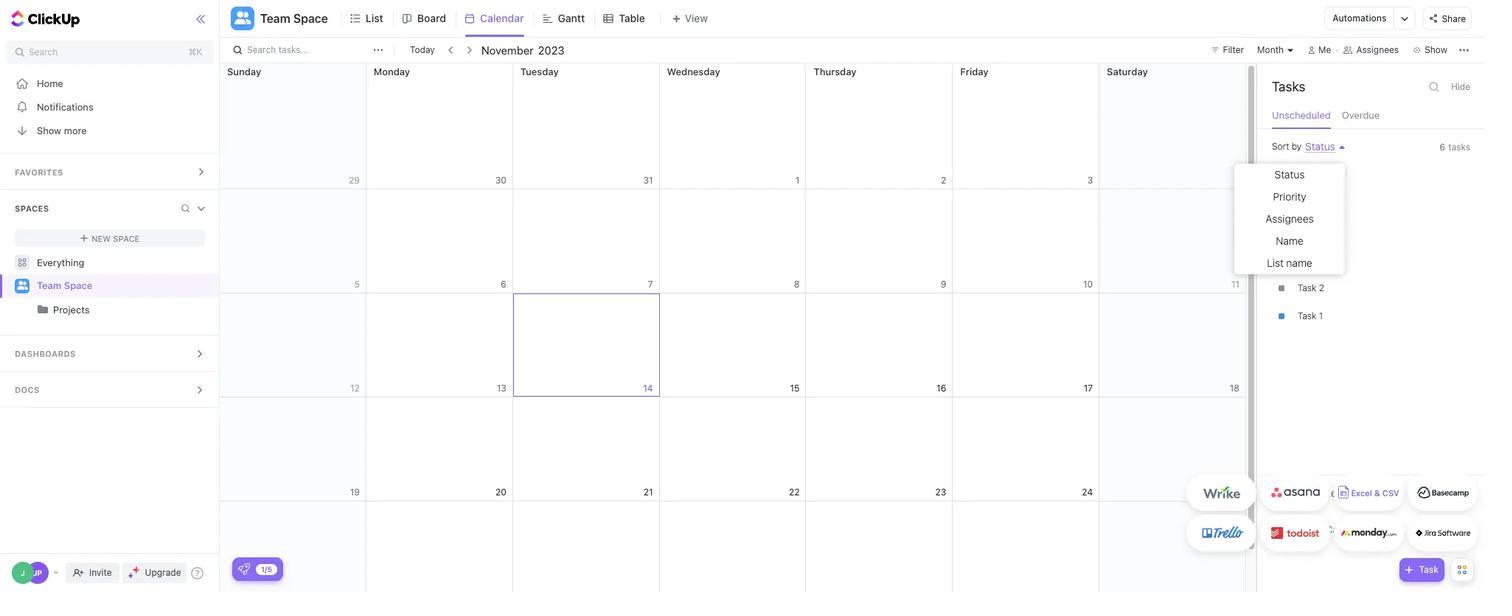 Task type: describe. For each thing, give the bounding box(es) containing it.
home
[[37, 77, 63, 89]]

gantt
[[558, 12, 585, 24]]

tasks
[[1272, 79, 1306, 94]]

name
[[1287, 257, 1313, 269]]

wednesday
[[667, 66, 720, 77]]

tasks
[[1449, 142, 1471, 153]]

your calendars 0
[[1292, 487, 1376, 499]]

gantt link
[[558, 0, 591, 37]]

list for list name
[[1267, 257, 1284, 269]]

24
[[1082, 486, 1093, 497]]

‎task for ‎task 2
[[1298, 283, 1317, 294]]

1 row from the top
[[220, 63, 1246, 190]]

Search tasks... text field
[[247, 40, 369, 60]]

team space link
[[37, 274, 207, 298]]

by
[[1292, 141, 1302, 152]]

‎task 2
[[1298, 283, 1324, 294]]

1 projects link from the left
[[1, 298, 207, 322]]

hide button
[[1447, 78, 1475, 96]]

14
[[643, 382, 653, 393]]

user group image
[[17, 281, 28, 290]]

⌘k
[[188, 46, 202, 58]]

calendar
[[480, 12, 524, 24]]

space for team space link
[[64, 280, 92, 291]]

home link
[[0, 72, 220, 95]]

22
[[789, 486, 800, 497]]

invite
[[89, 567, 112, 578]]

everything link
[[0, 251, 220, 274]]

1 for ‎task 1
[[1319, 170, 1323, 181]]

priority
[[1273, 190, 1307, 203]]

excel
[[1351, 489, 1372, 498]]

&
[[1375, 489, 1380, 498]]

sunday
[[227, 66, 261, 77]]

share
[[1442, 13, 1466, 24]]

overdue
[[1342, 109, 1380, 121]]

search tasks...
[[247, 44, 308, 55]]

2 projects link from the left
[[53, 298, 207, 322]]

team for team space link
[[37, 280, 61, 291]]

tasks...
[[279, 44, 308, 55]]

favorites
[[15, 167, 63, 177]]

board link
[[417, 0, 452, 37]]

today button
[[407, 43, 438, 58]]

20
[[496, 486, 506, 497]]

unscheduled
[[1272, 109, 1331, 121]]

6 tasks
[[1440, 142, 1471, 153]]

sort
[[1272, 141, 1289, 152]]

tuesday
[[520, 66, 559, 77]]

‎task for ‎task 1
[[1298, 170, 1317, 181]]

onboarding checklist button image
[[238, 563, 250, 575]]

18
[[1230, 382, 1240, 393]]

2 row from the top
[[220, 190, 1246, 294]]

1 vertical spatial status
[[1275, 168, 1305, 181]]

5 row from the top
[[220, 502, 1246, 592]]

notifications link
[[0, 95, 220, 119]]

0
[[1371, 489, 1376, 498]]

friday
[[960, 66, 989, 77]]

search for search tasks...
[[247, 44, 276, 55]]

1 3 from the top
[[1319, 198, 1325, 210]]

show more
[[37, 124, 87, 136]]

2 3 from the top
[[1319, 255, 1325, 266]]

16
[[937, 382, 946, 393]]

name
[[1276, 235, 1304, 247]]

today
[[410, 44, 435, 55]]

more
[[64, 124, 87, 136]]

calendars
[[1317, 487, 1365, 499]]

2 task 3 from the top
[[1298, 255, 1325, 266]]

me
[[1319, 44, 1332, 55]]

automations button
[[1326, 7, 1394, 30]]

notifications
[[37, 101, 93, 112]]

21
[[644, 486, 653, 497]]

excel & csv link
[[1334, 474, 1404, 511]]



Task type: locate. For each thing, give the bounding box(es) containing it.
1 2 from the top
[[1319, 226, 1324, 238]]

projects link
[[1, 298, 207, 322], [53, 298, 207, 322]]

assignees
[[1357, 44, 1399, 55], [1266, 212, 1314, 225]]

grid containing sunday
[[219, 63, 1246, 592]]

assignees inside button
[[1357, 44, 1399, 55]]

1 down ‎task 2
[[1319, 311, 1323, 322]]

1
[[1319, 170, 1323, 181], [1319, 311, 1323, 322]]

team for team space "button"
[[260, 12, 290, 25]]

team inside "button"
[[260, 12, 290, 25]]

0 vertical spatial 2
[[1319, 226, 1324, 238]]

space inside "button"
[[293, 12, 328, 25]]

me button
[[1303, 41, 1337, 59]]

1 vertical spatial 1
[[1319, 311, 1323, 322]]

‎task down name
[[1298, 283, 1317, 294]]

1/5
[[261, 565, 272, 573]]

list up monday
[[366, 12, 383, 24]]

excel & csv
[[1351, 489, 1400, 498]]

space up search tasks... text box
[[293, 12, 328, 25]]

docs
[[15, 385, 40, 395]]

0 horizontal spatial space
[[64, 280, 92, 291]]

3 right name
[[1319, 255, 1325, 266]]

6
[[1440, 142, 1446, 153]]

your
[[1292, 487, 1314, 499]]

favorites button
[[0, 154, 220, 190]]

23
[[936, 486, 946, 497]]

row containing 19
[[220, 398, 1246, 502]]

17
[[1084, 382, 1093, 393]]

1 vertical spatial 2
[[1319, 283, 1324, 294]]

hide
[[1451, 81, 1471, 92]]

search up home
[[29, 46, 58, 58]]

1 vertical spatial 3
[[1319, 255, 1325, 266]]

1 horizontal spatial search
[[247, 44, 276, 55]]

table
[[619, 12, 645, 24]]

2
[[1319, 226, 1324, 238], [1319, 283, 1324, 294]]

calendar link
[[480, 0, 530, 37]]

1 down status dropdown button
[[1319, 170, 1323, 181]]

search up sunday
[[247, 44, 276, 55]]

team space
[[260, 12, 328, 25], [37, 280, 92, 291]]

saturday
[[1107, 66, 1148, 77]]

0 horizontal spatial team space
[[37, 280, 92, 291]]

1 horizontal spatial team
[[260, 12, 290, 25]]

list name
[[1267, 257, 1313, 269]]

‎task
[[1298, 170, 1317, 181], [1298, 283, 1317, 294]]

2 2 from the top
[[1319, 283, 1324, 294]]

0 horizontal spatial list
[[366, 12, 383, 24]]

2 for task 2
[[1319, 226, 1324, 238]]

csv
[[1383, 489, 1400, 498]]

1 ‎task from the top
[[1298, 170, 1317, 181]]

search
[[247, 44, 276, 55], [29, 46, 58, 58]]

team space down everything
[[37, 280, 92, 291]]

team inside sidebar navigation
[[37, 280, 61, 291]]

board
[[417, 12, 446, 24]]

4 row from the top
[[220, 398, 1246, 502]]

3 row from the top
[[220, 294, 1246, 398]]

0 horizontal spatial team
[[37, 280, 61, 291]]

space
[[293, 12, 328, 25], [113, 233, 140, 243], [64, 280, 92, 291]]

everything
[[37, 256, 84, 268]]

1 for task 1
[[1319, 311, 1323, 322]]

2 vertical spatial space
[[64, 280, 92, 291]]

task
[[1298, 198, 1317, 210], [1298, 226, 1317, 238], [1298, 255, 1317, 266], [1298, 311, 1317, 322], [1419, 564, 1439, 575]]

upgrade
[[145, 567, 181, 578]]

task 3 up ‎task 2
[[1298, 255, 1325, 266]]

1 1 from the top
[[1319, 170, 1323, 181]]

2 right 'name'
[[1319, 226, 1324, 238]]

assignees down automations button
[[1357, 44, 1399, 55]]

assignees down 'priority'
[[1266, 212, 1314, 225]]

onboarding checklist button element
[[238, 563, 250, 575]]

‎task 1
[[1298, 170, 1323, 181]]

show
[[37, 124, 61, 136]]

0 vertical spatial task 3
[[1298, 198, 1325, 210]]

new space
[[92, 233, 140, 243]]

assignees button
[[1337, 41, 1406, 59]]

team space inside sidebar navigation
[[37, 280, 92, 291]]

19
[[350, 486, 360, 497]]

team space up tasks...
[[260, 12, 328, 25]]

0 vertical spatial 3
[[1319, 198, 1325, 210]]

‎task up 'priority'
[[1298, 170, 1317, 181]]

0 vertical spatial team space
[[260, 12, 328, 25]]

0 horizontal spatial assignees
[[1266, 212, 1314, 225]]

share button
[[1424, 7, 1472, 30]]

1 vertical spatial ‎task
[[1298, 283, 1317, 294]]

3 up task 2
[[1319, 198, 1325, 210]]

1 vertical spatial space
[[113, 233, 140, 243]]

0 vertical spatial team
[[260, 12, 290, 25]]

status button
[[1302, 140, 1335, 153]]

0 vertical spatial status
[[1305, 140, 1335, 153]]

space up projects
[[64, 280, 92, 291]]

status right by on the top of page
[[1305, 140, 1335, 153]]

table link
[[619, 0, 651, 37]]

task 2
[[1298, 226, 1324, 238]]

projects
[[53, 304, 90, 316]]

cell
[[366, 502, 513, 592]]

list link
[[366, 0, 389, 37]]

0 horizontal spatial search
[[29, 46, 58, 58]]

25
[[1229, 486, 1240, 497]]

3
[[1319, 198, 1325, 210], [1319, 255, 1325, 266]]

search inside sidebar navigation
[[29, 46, 58, 58]]

1 horizontal spatial team space
[[260, 12, 328, 25]]

row
[[220, 63, 1246, 190], [220, 190, 1246, 294], [220, 294, 1246, 398], [220, 398, 1246, 502], [220, 502, 1246, 592]]

1 vertical spatial team space
[[37, 280, 92, 291]]

search for search
[[29, 46, 58, 58]]

grid
[[219, 63, 1246, 592]]

thursday
[[814, 66, 857, 77]]

0 vertical spatial space
[[293, 12, 328, 25]]

2 horizontal spatial space
[[293, 12, 328, 25]]

15
[[790, 382, 800, 393]]

new
[[92, 233, 111, 243]]

status
[[1305, 140, 1335, 153], [1275, 168, 1305, 181]]

list left name
[[1267, 257, 1284, 269]]

row containing 14
[[220, 294, 1246, 398]]

task 3
[[1298, 198, 1325, 210], [1298, 255, 1325, 266]]

list inside "link"
[[366, 12, 383, 24]]

list
[[366, 12, 383, 24], [1267, 257, 1284, 269]]

team space for team space link
[[37, 280, 92, 291]]

task 3 up task 2
[[1298, 198, 1325, 210]]

monday
[[374, 66, 410, 77]]

sidebar navigation
[[0, 0, 220, 592]]

2 1 from the top
[[1319, 311, 1323, 322]]

0 horizontal spatial status
[[1275, 168, 1305, 181]]

2 for ‎task 2
[[1319, 283, 1324, 294]]

1 vertical spatial list
[[1267, 257, 1284, 269]]

2 ‎task from the top
[[1298, 283, 1317, 294]]

1 vertical spatial team
[[37, 280, 61, 291]]

1 horizontal spatial list
[[1267, 257, 1284, 269]]

team space inside "button"
[[260, 12, 328, 25]]

task 1
[[1298, 311, 1323, 322]]

0 vertical spatial ‎task
[[1298, 170, 1317, 181]]

1 vertical spatial assignees
[[1266, 212, 1314, 225]]

team up the 'search tasks...'
[[260, 12, 290, 25]]

upgrade link
[[122, 563, 187, 583]]

1 vertical spatial task 3
[[1298, 255, 1325, 266]]

0 vertical spatial list
[[366, 12, 383, 24]]

team space button
[[254, 2, 328, 35]]

1 task 3 from the top
[[1298, 198, 1325, 210]]

1 horizontal spatial assignees
[[1357, 44, 1399, 55]]

0 vertical spatial assignees
[[1357, 44, 1399, 55]]

team space for team space "button"
[[260, 12, 328, 25]]

space for team space "button"
[[293, 12, 328, 25]]

dashboards
[[15, 349, 76, 358]]

0 vertical spatial 1
[[1319, 170, 1323, 181]]

space right new at top
[[113, 233, 140, 243]]

sort by
[[1272, 141, 1302, 152]]

1 horizontal spatial space
[[113, 233, 140, 243]]

status up 'priority'
[[1275, 168, 1305, 181]]

2 up task 1
[[1319, 283, 1324, 294]]

team down everything
[[37, 280, 61, 291]]

1 horizontal spatial status
[[1305, 140, 1335, 153]]

automations
[[1333, 13, 1387, 24]]

list for list
[[366, 12, 383, 24]]



Task type: vqa. For each thing, say whether or not it's contained in the screenshot.
HIDE
yes



